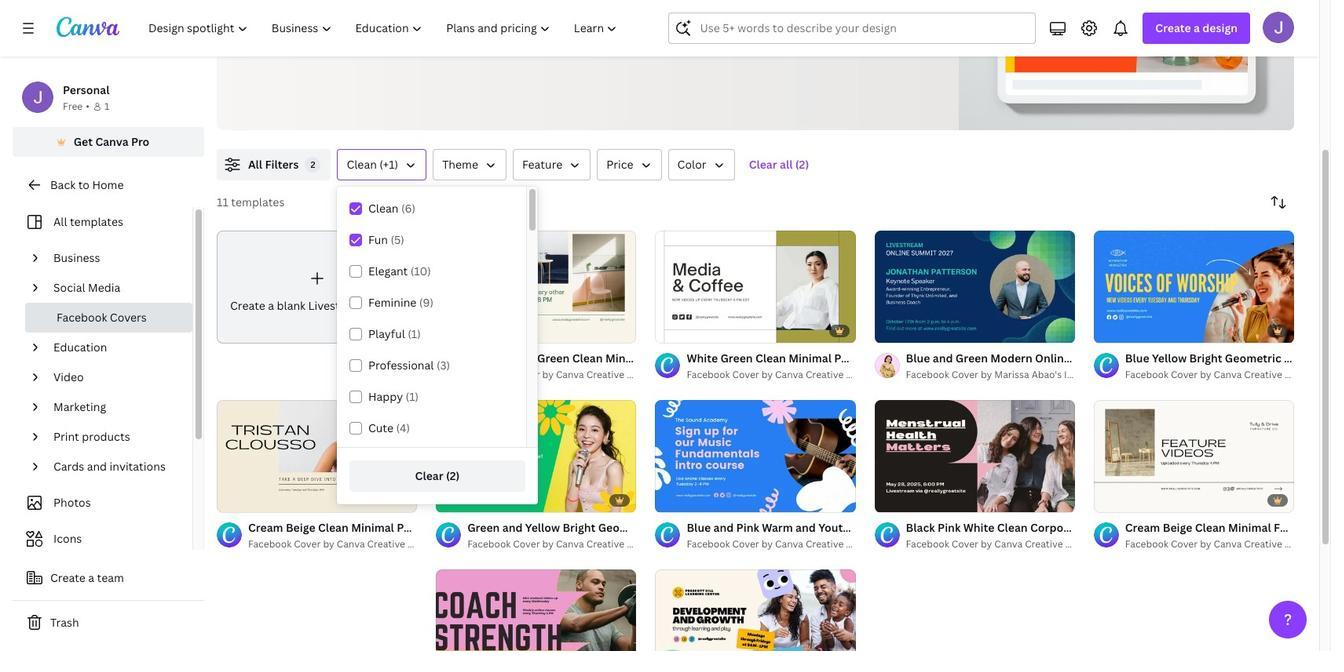 Task type: vqa. For each thing, say whether or not it's contained in the screenshot.
Create a design dropdown button
yes



Task type: describe. For each thing, give the bounding box(es) containing it.
(10)
[[411, 264, 431, 279]]

1 vertical spatial covers
[[110, 310, 147, 325]]

cards and invitations link
[[47, 452, 183, 482]]

creative for "cream beige green clean minimal furniture store livestream facebook cover" image
[[586, 368, 625, 382]]

team
[[97, 571, 124, 586]]

happy (1)
[[368, 390, 419, 404]]

cover for "cream beige green clean minimal furniture store livestream facebook cover" image
[[513, 368, 540, 382]]

black pink white clean corporate period education facebook cover image
[[875, 400, 1075, 513]]

design inside dropdown button
[[1203, 20, 1238, 35]]

colorful warm and youthful school livestream facebook cover image
[[655, 570, 856, 652]]

fun
[[368, 232, 388, 247]]

canva for blue yellow bright geometric youth church livestream facebook cover image
[[1214, 368, 1242, 382]]

0 vertical spatial covers
[[495, 19, 537, 36]]

professional (3)
[[368, 358, 450, 373]]

education
[[53, 340, 107, 355]]

print products link
[[47, 423, 183, 452]]

trash link
[[13, 608, 204, 639]]

orange and pink bright geometric fitness livestream facebook cover image
[[436, 570, 636, 652]]

clear for clear (2)
[[415, 469, 443, 484]]

your
[[625, 19, 653, 36]]

by for "cream beige green clean minimal furniture store livestream facebook cover" image
[[542, 368, 554, 382]]

for
[[604, 19, 622, 36]]

all filters
[[248, 157, 299, 172]]

feminine (9)
[[368, 295, 434, 310]]

blue and green modern online summit livestream facebook cover image
[[875, 231, 1075, 343]]

elegant (10)
[[368, 264, 431, 279]]

by for green and yellow bright geometric singer livestream facebook cover image
[[542, 538, 554, 551]]

clean (+1) button
[[337, 149, 427, 181]]

fun (5)
[[368, 232, 404, 247]]

cream beige clean minimal personal podcast livestream facebook cover image
[[217, 400, 417, 513]]

theme button
[[433, 149, 507, 181]]

(3)
[[437, 358, 450, 373]]

(1) for playful (1)
[[408, 327, 421, 342]]

all for all templates
[[53, 214, 67, 229]]

back to home
[[50, 178, 124, 192]]

get canva pro button
[[13, 127, 204, 157]]

top level navigation element
[[138, 13, 631, 44]]

studio for blue and pink warm and youthful school livestream facebook cover image
[[846, 538, 876, 551]]

blue and pink warm and youthful school livestream facebook cover image
[[655, 400, 856, 513]]

facebook cover by canva creative studio for cream beige clean minimal furniture store livestream facebook cover image
[[1125, 538, 1315, 551]]

canva for cream beige clean minimal furniture store livestream facebook cover image
[[1214, 538, 1242, 551]]

facebook cover by canva creative studio for "white green clean minimal personal podcast livestream facebook cover" image
[[687, 368, 876, 382]]

by for cream beige clean minimal furniture store livestream facebook cover image
[[1200, 538, 1212, 551]]

cream beige clean minimal furniture store livestream facebook cover image
[[1094, 400, 1294, 513]]

blank
[[277, 298, 306, 313]]

print
[[53, 430, 79, 445]]

studio for blue yellow bright geometric youth church livestream facebook cover image
[[1285, 368, 1315, 382]]

social media link
[[47, 273, 183, 303]]

clear (2) button
[[350, 461, 525, 492]]

a for design
[[1194, 20, 1200, 35]]

11 templates
[[217, 195, 285, 210]]

home
[[92, 178, 124, 192]]

facebook cover by canva creative studio for blue and pink warm and youthful school livestream facebook cover image
[[687, 538, 876, 551]]

by for "white green clean minimal personal podcast livestream facebook cover" image
[[762, 368, 773, 382]]

Sort by button
[[1263, 187, 1294, 218]]

1
[[104, 100, 109, 113]]

facebook cover by canva creative studio link for black pink white clean corporate period education facebook cover image
[[906, 537, 1095, 553]]

feminine
[[368, 295, 417, 310]]

quality
[[319, 19, 361, 36]]

color
[[677, 157, 707, 172]]

clean for clean (+1)
[[347, 157, 377, 172]]

photos
[[53, 496, 91, 511]]

creative for "white green clean minimal personal podcast livestream facebook cover" image
[[806, 368, 844, 382]]

color button
[[668, 149, 735, 181]]

education link
[[47, 333, 183, 363]]

video link
[[47, 363, 183, 393]]

2 livestream facebook covers templates image from the left
[[1006, 0, 1248, 73]]

clean (6)
[[368, 201, 415, 216]]

happy
[[368, 390, 403, 404]]

get canva pro
[[74, 134, 149, 149]]

personal
[[63, 82, 110, 97]]

create a design
[[1156, 20, 1238, 35]]

facebook cover by canva creative studio link for cream beige clean minimal furniture store livestream facebook cover image
[[1125, 537, 1315, 553]]

canva for blue and pink warm and youthful school livestream facebook cover image
[[775, 538, 803, 551]]

0 horizontal spatial design
[[685, 19, 725, 36]]

free •
[[63, 100, 89, 113]]

high
[[290, 19, 316, 36]]

business
[[53, 251, 100, 265]]

canva for "white green clean minimal personal podcast livestream facebook cover" image
[[775, 368, 803, 382]]

(1) for happy (1)
[[406, 390, 419, 404]]

canva for "cream beige green clean minimal furniture store livestream facebook cover" image
[[556, 368, 584, 382]]

white green clean minimal personal podcast livestream facebook cover image
[[655, 231, 856, 343]]

2
[[311, 159, 315, 170]]

a for team
[[88, 571, 94, 586]]

create a blank livestream facebook cover
[[230, 298, 454, 313]]

creative for cream beige clean minimal furniture store livestream facebook cover image
[[1244, 538, 1282, 551]]

(9)
[[419, 295, 434, 310]]

business link
[[47, 243, 183, 273]]

studio for "white green clean minimal personal podcast livestream facebook cover" image
[[846, 368, 876, 382]]

professional
[[368, 358, 434, 373]]

to
[[78, 178, 89, 192]]

create for create a team
[[50, 571, 86, 586]]

canva for black pink white clean corporate period education facebook cover image
[[995, 538, 1023, 551]]

clear all (2) button
[[741, 149, 817, 181]]

facebook cover by canva creative studio for "cream beige green clean minimal furniture store livestream facebook cover" image
[[467, 368, 657, 382]]

(4)
[[396, 421, 410, 436]]

create for create a blank livestream facebook cover
[[230, 298, 265, 313]]

facebook inside the facebook cover by marissa abao's images link
[[906, 368, 949, 382]]

1 livestream facebook covers templates image from the left
[[959, 0, 1294, 130]]

cover for "white green clean minimal personal podcast livestream facebook cover" image
[[732, 368, 759, 382]]

facebook cover by canva creative studio link for "white green clean minimal personal podcast livestream facebook cover" image
[[687, 367, 876, 383]]

create a blank livestream facebook cover element
[[217, 231, 454, 344]]

cover inside the create a blank livestream facebook cover element
[[423, 298, 454, 313]]

11
[[217, 195, 228, 210]]

studio for black pink white clean corporate period education facebook cover image
[[1065, 538, 1095, 551]]

and
[[87, 459, 107, 474]]

facebook cover by canva creative studio link for blue and pink warm and youthful school livestream facebook cover image
[[687, 537, 876, 553]]

feature
[[522, 157, 563, 172]]

create a team button
[[13, 563, 204, 595]]

pro
[[131, 134, 149, 149]]

cute
[[368, 421, 394, 436]]

by for blue yellow bright geometric youth church livestream facebook cover image
[[1200, 368, 1212, 382]]

facebook cover by canva creative studio link for blue yellow bright geometric youth church livestream facebook cover image
[[1125, 367, 1315, 383]]

photos link
[[22, 489, 183, 518]]

invitations
[[110, 459, 166, 474]]

all templates
[[53, 214, 123, 229]]

all for all filters
[[248, 157, 262, 172]]

facebook covers
[[57, 310, 147, 325]]

back to home link
[[13, 170, 204, 201]]

blue yellow bright geometric youth church livestream facebook cover image
[[1094, 231, 1294, 343]]

browse high quality livestream facebook covers templates for your next design
[[242, 19, 725, 36]]

studio for green and yellow bright geometric singer livestream facebook cover image
[[627, 538, 657, 551]]

media
[[88, 280, 120, 295]]

cards and invitations
[[53, 459, 166, 474]]

print products
[[53, 430, 130, 445]]

facebook cover by marissa abao's images
[[906, 368, 1096, 382]]

next
[[656, 19, 682, 36]]



Task type: locate. For each thing, give the bounding box(es) containing it.
Search search field
[[700, 13, 1026, 43]]

cover for blue and pink warm and youthful school livestream facebook cover image
[[732, 538, 759, 551]]

marketing
[[53, 400, 106, 415]]

2 horizontal spatial create
[[1156, 20, 1191, 35]]

1 vertical spatial all
[[53, 214, 67, 229]]

templates inside all templates link
[[70, 214, 123, 229]]

(6)
[[401, 201, 415, 216]]

0 vertical spatial all
[[248, 157, 262, 172]]

facebook inside the create a blank livestream facebook cover element
[[370, 298, 420, 313]]

create
[[1156, 20, 1191, 35], [230, 298, 265, 313], [50, 571, 86, 586]]

facebook
[[434, 19, 492, 36], [370, 298, 420, 313], [57, 310, 107, 325], [467, 368, 511, 382], [687, 368, 730, 382], [906, 368, 949, 382], [1125, 368, 1169, 382], [248, 538, 292, 551], [467, 538, 511, 551], [687, 538, 730, 551], [906, 538, 949, 551], [1125, 538, 1169, 551]]

all templates link
[[22, 207, 183, 237]]

(1)
[[408, 327, 421, 342], [406, 390, 419, 404]]

2 horizontal spatial a
[[1194, 20, 1200, 35]]

cover
[[423, 298, 454, 313], [513, 368, 540, 382], [732, 368, 759, 382], [952, 368, 979, 382], [1171, 368, 1198, 382], [294, 538, 321, 551], [513, 538, 540, 551], [732, 538, 759, 551], [952, 538, 979, 551], [1171, 538, 1198, 551]]

(2)
[[795, 157, 809, 172], [446, 469, 460, 484]]

filters
[[265, 157, 299, 172]]

clean for clean (6)
[[368, 201, 399, 216]]

2 horizontal spatial templates
[[540, 19, 601, 36]]

clean left (+1)
[[347, 157, 377, 172]]

1 horizontal spatial clear
[[749, 157, 777, 172]]

0 horizontal spatial (2)
[[446, 469, 460, 484]]

2 vertical spatial create
[[50, 571, 86, 586]]

social
[[53, 280, 85, 295]]

by for blue and green modern online summit livestream facebook cover image
[[981, 368, 992, 382]]

1 vertical spatial livestream
[[308, 298, 367, 313]]

livestream inside the create a blank livestream facebook cover element
[[308, 298, 367, 313]]

•
[[86, 100, 89, 113]]

1 vertical spatial (2)
[[446, 469, 460, 484]]

icons link
[[22, 525, 183, 554]]

cards
[[53, 459, 84, 474]]

0 horizontal spatial covers
[[110, 310, 147, 325]]

creative for black pink white clean corporate period education facebook cover image
[[1025, 538, 1063, 551]]

(5)
[[391, 232, 404, 247]]

cover inside the facebook cover by marissa abao's images link
[[952, 368, 979, 382]]

1 horizontal spatial covers
[[495, 19, 537, 36]]

0 vertical spatial (2)
[[795, 157, 809, 172]]

clear
[[749, 157, 777, 172], [415, 469, 443, 484]]

facebook cover by marissa abao's images link
[[906, 367, 1096, 383]]

livestream for blank
[[308, 298, 367, 313]]

0 horizontal spatial clear
[[415, 469, 443, 484]]

1 horizontal spatial create
[[230, 298, 265, 313]]

0 horizontal spatial a
[[88, 571, 94, 586]]

clear (2)
[[415, 469, 460, 484]]

0 horizontal spatial create
[[50, 571, 86, 586]]

green and yellow bright geometric singer livestream facebook cover image
[[436, 400, 636, 513]]

0 vertical spatial livestream
[[364, 19, 431, 36]]

clean (+1)
[[347, 157, 398, 172]]

design right the next
[[685, 19, 725, 36]]

clear for clear all (2)
[[749, 157, 777, 172]]

all
[[780, 157, 793, 172]]

1 vertical spatial create
[[230, 298, 265, 313]]

(1) right happy
[[406, 390, 419, 404]]

(1) right playful
[[408, 327, 421, 342]]

facebook cover by canva creative studio for blue yellow bright geometric youth church livestream facebook cover image
[[1125, 368, 1315, 382]]

create inside dropdown button
[[1156, 20, 1191, 35]]

by for black pink white clean corporate period education facebook cover image
[[981, 538, 992, 551]]

None search field
[[669, 13, 1036, 44]]

all down back
[[53, 214, 67, 229]]

1 vertical spatial (1)
[[406, 390, 419, 404]]

design
[[685, 19, 725, 36], [1203, 20, 1238, 35]]

marketing link
[[47, 393, 183, 423]]

livestream
[[364, 19, 431, 36], [308, 298, 367, 313]]

video
[[53, 370, 84, 385]]

0 horizontal spatial all
[[53, 214, 67, 229]]

0 vertical spatial (1)
[[408, 327, 421, 342]]

cover for green and yellow bright geometric singer livestream facebook cover image
[[513, 538, 540, 551]]

a
[[1194, 20, 1200, 35], [268, 298, 274, 313], [88, 571, 94, 586]]

price button
[[597, 149, 662, 181]]

all left the filters
[[248, 157, 262, 172]]

clean
[[347, 157, 377, 172], [368, 201, 399, 216]]

create inside button
[[50, 571, 86, 586]]

canva
[[95, 134, 129, 149], [556, 368, 584, 382], [775, 368, 803, 382], [1214, 368, 1242, 382], [337, 538, 365, 551], [556, 538, 584, 551], [775, 538, 803, 551], [995, 538, 1023, 551], [1214, 538, 1242, 551]]

1 vertical spatial clear
[[415, 469, 443, 484]]

get
[[74, 134, 93, 149]]

1 vertical spatial clean
[[368, 201, 399, 216]]

2 vertical spatial a
[[88, 571, 94, 586]]

facebook cover by canva creative studio link for "cream beige green clean minimal furniture store livestream facebook cover" image
[[467, 367, 657, 383]]

canva for green and yellow bright geometric singer livestream facebook cover image
[[556, 538, 584, 551]]

1 vertical spatial a
[[268, 298, 274, 313]]

facebook cover by canva creative studio link
[[467, 367, 657, 383], [687, 367, 876, 383], [1125, 367, 1315, 383], [248, 537, 437, 553], [467, 537, 657, 553], [687, 537, 876, 553], [906, 537, 1095, 553], [1125, 537, 1315, 553]]

livestream facebook covers templates image
[[959, 0, 1294, 130], [1006, 0, 1248, 73]]

images
[[1064, 368, 1096, 382]]

a for blank
[[268, 298, 274, 313]]

design left jacob simon image
[[1203, 20, 1238, 35]]

0 vertical spatial clean
[[347, 157, 377, 172]]

1 horizontal spatial all
[[248, 157, 262, 172]]

marissa
[[995, 368, 1029, 382]]

livestream right 'blank'
[[308, 298, 367, 313]]

1 vertical spatial templates
[[231, 195, 285, 210]]

jacob simon image
[[1263, 12, 1294, 43]]

1 horizontal spatial a
[[268, 298, 274, 313]]

templates
[[540, 19, 601, 36], [231, 195, 285, 210], [70, 214, 123, 229]]

templates for 11 templates
[[231, 195, 285, 210]]

1 horizontal spatial templates
[[231, 195, 285, 210]]

studio for cream beige clean minimal furniture store livestream facebook cover image
[[1285, 538, 1315, 551]]

studio
[[627, 368, 657, 382], [846, 368, 876, 382], [1285, 368, 1315, 382], [408, 538, 437, 551], [627, 538, 657, 551], [846, 538, 876, 551], [1065, 538, 1095, 551], [1285, 538, 1315, 551]]

2 vertical spatial templates
[[70, 214, 123, 229]]

templates for all templates
[[70, 214, 123, 229]]

clear all (2)
[[749, 157, 809, 172]]

0 vertical spatial create
[[1156, 20, 1191, 35]]

theme
[[442, 157, 478, 172]]

cream beige green clean minimal furniture store livestream facebook cover image
[[436, 231, 636, 343]]

cover for black pink white clean corporate period education facebook cover image
[[952, 538, 979, 551]]

create for create a design
[[1156, 20, 1191, 35]]

free
[[63, 100, 83, 113]]

products
[[82, 430, 130, 445]]

create a blank livestream facebook cover link
[[217, 231, 454, 344]]

abao's
[[1032, 368, 1062, 382]]

facebook cover by canva creative studio link for green and yellow bright geometric singer livestream facebook cover image
[[467, 537, 657, 553]]

cover for blue yellow bright geometric youth church livestream facebook cover image
[[1171, 368, 1198, 382]]

1 horizontal spatial design
[[1203, 20, 1238, 35]]

0 vertical spatial templates
[[540, 19, 601, 36]]

icons
[[53, 532, 82, 547]]

templates right "11"
[[231, 195, 285, 210]]

0 vertical spatial clear
[[749, 157, 777, 172]]

facebook cover by canva creative studio for green and yellow bright geometric singer livestream facebook cover image
[[467, 538, 657, 551]]

creative for green and yellow bright geometric singer livestream facebook cover image
[[586, 538, 625, 551]]

feature button
[[513, 149, 591, 181]]

price
[[607, 157, 633, 172]]

templates left 'for'
[[540, 19, 601, 36]]

cover for cream beige clean minimal furniture store livestream facebook cover image
[[1171, 538, 1198, 551]]

back
[[50, 178, 76, 192]]

covers
[[495, 19, 537, 36], [110, 310, 147, 325]]

all inside all templates link
[[53, 214, 67, 229]]

by for blue and pink warm and youthful school livestream facebook cover image
[[762, 538, 773, 551]]

1 horizontal spatial (2)
[[795, 157, 809, 172]]

livestream right quality
[[364, 19, 431, 36]]

playful (1)
[[368, 327, 421, 342]]

elegant
[[368, 264, 408, 279]]

creative for blue and pink warm and youthful school livestream facebook cover image
[[806, 538, 844, 551]]

browse
[[242, 19, 287, 36]]

templates down back to home
[[70, 214, 123, 229]]

2 filter options selected element
[[305, 157, 321, 173]]

facebook cover by canva creative studio for black pink white clean corporate period education facebook cover image
[[906, 538, 1095, 551]]

a inside button
[[88, 571, 94, 586]]

cover for blue and green modern online summit livestream facebook cover image
[[952, 368, 979, 382]]

clean left (6)
[[368, 201, 399, 216]]

canva inside button
[[95, 134, 129, 149]]

livestream for quality
[[364, 19, 431, 36]]

a inside dropdown button
[[1194, 20, 1200, 35]]

creative for blue yellow bright geometric youth church livestream facebook cover image
[[1244, 368, 1282, 382]]

0 vertical spatial a
[[1194, 20, 1200, 35]]

cute (4)
[[368, 421, 410, 436]]

0 horizontal spatial templates
[[70, 214, 123, 229]]

create a design button
[[1143, 13, 1250, 44]]

playful
[[368, 327, 405, 342]]

clean inside button
[[347, 157, 377, 172]]

trash
[[50, 616, 79, 631]]

(+1)
[[380, 157, 398, 172]]

studio for "cream beige green clean minimal furniture store livestream facebook cover" image
[[627, 368, 657, 382]]



